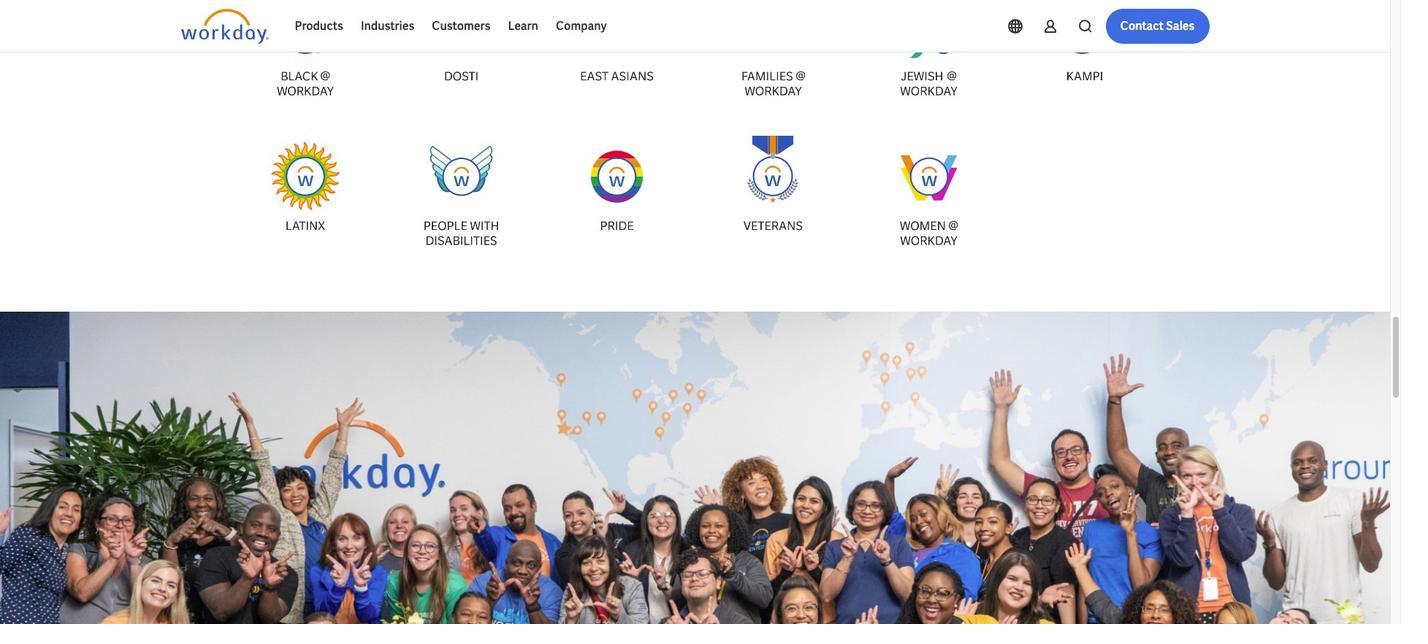Task type: locate. For each thing, give the bounding box(es) containing it.
go to the homepage image
[[181, 9, 269, 44]]

learn button
[[500, 9, 547, 44]]

sales
[[1167, 18, 1195, 34]]

customers button
[[423, 9, 500, 44]]

company button
[[547, 9, 616, 44]]

products
[[295, 18, 343, 34]]

industries
[[361, 18, 415, 34]]



Task type: vqa. For each thing, say whether or not it's contained in the screenshot.
Go to the homepage image
yes



Task type: describe. For each thing, give the bounding box(es) containing it.
customers
[[432, 18, 491, 34]]

industries button
[[352, 9, 423, 44]]

learn
[[508, 18, 539, 34]]

contact sales link
[[1106, 9, 1210, 44]]

contact sales
[[1121, 18, 1195, 34]]

contact
[[1121, 18, 1164, 34]]

company
[[556, 18, 607, 34]]

products button
[[286, 9, 352, 44]]



